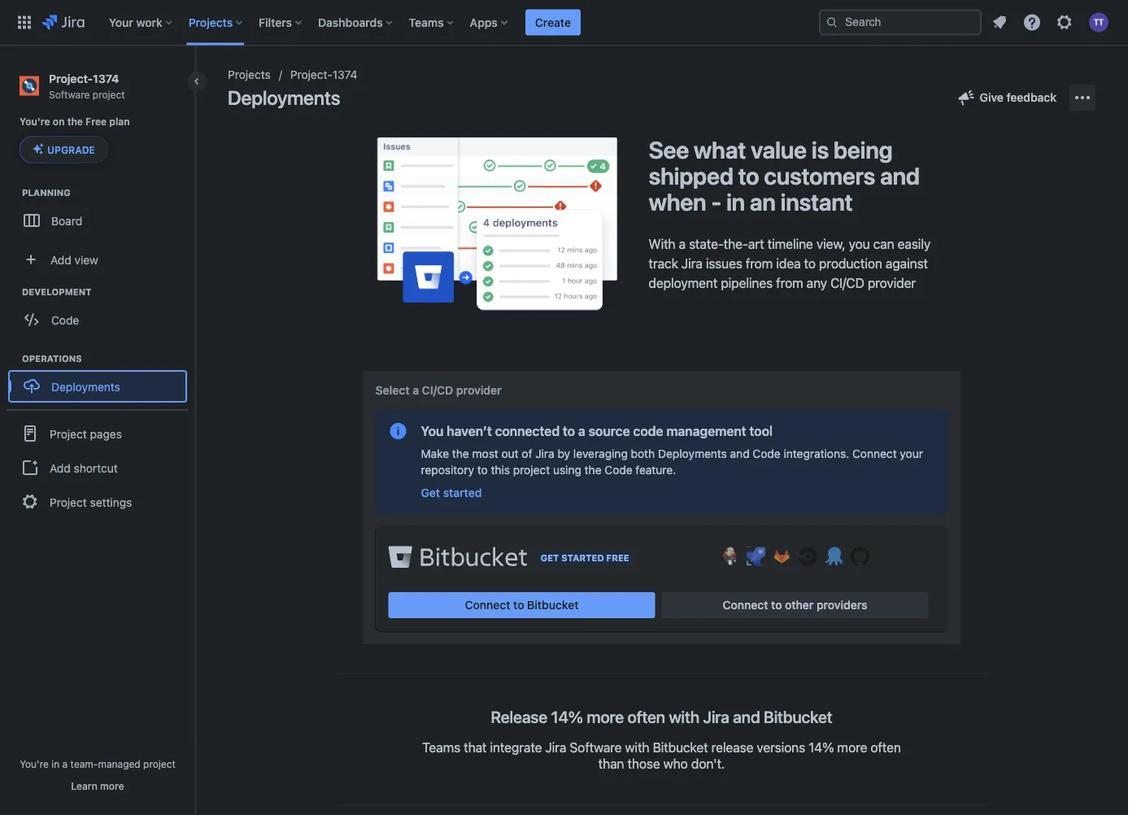 Task type: locate. For each thing, give the bounding box(es) containing it.
deployments down projects link
[[228, 86, 340, 109]]

is
[[812, 136, 829, 163]]

teams left apps
[[409, 15, 444, 29]]

provider up "haven't" at the bottom of page
[[456, 384, 502, 397]]

2 horizontal spatial bitbucket
[[764, 707, 833, 726]]

0 horizontal spatial 14%
[[551, 707, 583, 726]]

1374 down dashboards
[[332, 68, 358, 81]]

teams for teams
[[409, 15, 444, 29]]

when
[[649, 188, 706, 216]]

integrations.
[[784, 447, 849, 460]]

1 horizontal spatial 1374
[[332, 68, 358, 81]]

1 vertical spatial provider
[[456, 384, 502, 397]]

1 horizontal spatial code
[[605, 463, 633, 477]]

0 horizontal spatial project-
[[49, 72, 93, 85]]

0 vertical spatial projects
[[188, 15, 233, 29]]

0 horizontal spatial the
[[67, 116, 83, 127]]

project for project settings
[[50, 495, 87, 509]]

0 vertical spatial you're
[[20, 116, 50, 127]]

get inside get started link
[[421, 486, 440, 499]]

1 vertical spatial with
[[625, 740, 649, 755]]

0 horizontal spatial get
[[421, 486, 440, 499]]

2 horizontal spatial connect
[[852, 447, 897, 460]]

2 vertical spatial and
[[733, 707, 760, 726]]

more right versions on the bottom right of page
[[837, 740, 867, 755]]

give feedback button
[[947, 85, 1066, 111]]

project right managed
[[143, 758, 176, 770]]

0 vertical spatial add
[[50, 253, 71, 266]]

0 vertical spatial and
[[880, 162, 920, 190]]

started
[[443, 486, 482, 499], [562, 553, 604, 563]]

project inside project-1374 software project
[[93, 88, 125, 100]]

add left 'shortcut'
[[50, 461, 71, 474]]

and up 'easily'
[[880, 162, 920, 190]]

2 vertical spatial more
[[100, 780, 124, 791]]

board
[[51, 214, 82, 227]]

get down repository
[[421, 486, 440, 499]]

your work button
[[104, 9, 179, 35]]

ci/cd up you
[[422, 384, 453, 397]]

2 horizontal spatial more
[[837, 740, 867, 755]]

work
[[136, 15, 162, 29]]

add inside button
[[50, 461, 71, 474]]

more up than
[[587, 707, 624, 726]]

0 vertical spatial provider
[[868, 275, 916, 291]]

ci/cd down 'production'
[[831, 275, 864, 291]]

more down managed
[[100, 780, 124, 791]]

14% right versions on the bottom right of page
[[809, 740, 834, 755]]

jira right of
[[535, 447, 554, 460]]

0 horizontal spatial often
[[628, 707, 665, 726]]

2 horizontal spatial deployments
[[658, 447, 727, 460]]

1 horizontal spatial provider
[[868, 275, 916, 291]]

a inside with a state-the-art timeline view, you can easily track jira issues from idea to production against deployment pipelines from any ci/cd provider
[[679, 236, 686, 252]]

on
[[53, 116, 65, 127]]

1 vertical spatial teams
[[422, 740, 460, 755]]

and up release
[[733, 707, 760, 726]]

1 vertical spatial started
[[562, 553, 604, 563]]

and
[[880, 162, 920, 190], [730, 447, 750, 460], [733, 707, 760, 726]]

1 vertical spatial deployments
[[51, 380, 120, 393]]

2 vertical spatial code
[[605, 463, 633, 477]]

0 horizontal spatial deployments
[[51, 380, 120, 393]]

1 horizontal spatial project-
[[290, 68, 332, 81]]

0 horizontal spatial with
[[625, 740, 649, 755]]

0 vertical spatial with
[[669, 707, 700, 726]]

settings image
[[1055, 13, 1075, 32]]

to inside with a state-the-art timeline view, you can easily track jira issues from idea to production against deployment pipelines from any ci/cd provider
[[804, 256, 816, 271]]

1 vertical spatial from
[[776, 275, 803, 291]]

1 you're from the top
[[20, 116, 50, 127]]

1 horizontal spatial more
[[587, 707, 624, 726]]

0 vertical spatial 14%
[[551, 707, 583, 726]]

0 vertical spatial from
[[746, 256, 773, 271]]

1 horizontal spatial with
[[669, 707, 700, 726]]

with
[[649, 236, 676, 252]]

add left view
[[50, 253, 71, 266]]

ci/cd inside with a state-the-art timeline view, you can easily track jira issues from idea to production against deployment pipelines from any ci/cd provider
[[831, 275, 864, 291]]

connect to bitbucket
[[465, 598, 579, 612]]

1 vertical spatial you're
[[20, 758, 49, 770]]

projects for projects dropdown button
[[188, 15, 233, 29]]

project pages
[[50, 427, 122, 440]]

see
[[649, 136, 689, 163]]

0 vertical spatial code
[[51, 313, 79, 326]]

software inside teams that integrate jira software with bitbucket release versions 14% more often than those who don't.
[[570, 740, 622, 755]]

0 vertical spatial project
[[93, 88, 125, 100]]

can
[[873, 236, 894, 252]]

1 horizontal spatial connect
[[723, 598, 768, 612]]

code link
[[8, 304, 187, 336]]

0 vertical spatial in
[[726, 188, 745, 216]]

project-1374 software project
[[49, 72, 125, 100]]

idea
[[776, 256, 801, 271]]

group
[[7, 409, 189, 525]]

teams inside dropdown button
[[409, 15, 444, 29]]

1374 for project-1374
[[332, 68, 358, 81]]

software
[[49, 88, 90, 100], [570, 740, 622, 755]]

0 horizontal spatial provider
[[456, 384, 502, 397]]

1 vertical spatial often
[[871, 740, 901, 755]]

1 horizontal spatial often
[[871, 740, 901, 755]]

you're for you're on the free plan
[[20, 116, 50, 127]]

software up than
[[570, 740, 622, 755]]

other
[[785, 598, 814, 612]]

provider
[[868, 275, 916, 291], [456, 384, 502, 397]]

project down of
[[513, 463, 550, 477]]

1 horizontal spatial software
[[570, 740, 622, 755]]

bitbucket up versions on the bottom right of page
[[764, 707, 833, 726]]

project- down filters popup button
[[290, 68, 332, 81]]

2 vertical spatial the
[[585, 463, 602, 477]]

1 vertical spatial in
[[51, 758, 60, 770]]

filters
[[259, 15, 292, 29]]

0 horizontal spatial software
[[49, 88, 90, 100]]

teams button
[[404, 9, 460, 35]]

release
[[711, 740, 753, 755]]

deployments down operations
[[51, 380, 120, 393]]

bitbucket up who
[[653, 740, 708, 755]]

0 vertical spatial get
[[421, 486, 440, 499]]

started for get started free
[[562, 553, 604, 563]]

to
[[738, 162, 759, 190], [804, 256, 816, 271], [563, 423, 575, 439], [477, 463, 488, 477], [513, 598, 524, 612], [771, 598, 782, 612]]

0 horizontal spatial started
[[443, 486, 482, 499]]

with up those
[[625, 740, 649, 755]]

release 14% more often with jira and bitbucket
[[491, 707, 833, 726]]

and down 'tool' at the right bottom of the page
[[730, 447, 750, 460]]

banner containing your work
[[0, 0, 1128, 46]]

1 vertical spatial and
[[730, 447, 750, 460]]

the
[[67, 116, 83, 127], [452, 447, 469, 460], [585, 463, 602, 477]]

more
[[587, 707, 624, 726], [837, 740, 867, 755], [100, 780, 124, 791]]

operations image
[[2, 349, 22, 369]]

1374
[[332, 68, 358, 81], [93, 72, 119, 85]]

appswitcher icon image
[[15, 13, 34, 32]]

free
[[606, 553, 629, 563]]

2 vertical spatial project
[[143, 758, 176, 770]]

pipelines
[[721, 275, 773, 291]]

2 project from the top
[[50, 495, 87, 509]]

0 horizontal spatial code
[[51, 313, 79, 326]]

1 vertical spatial get
[[541, 553, 559, 563]]

started left free at the bottom
[[562, 553, 604, 563]]

0 vertical spatial more
[[587, 707, 624, 726]]

free
[[85, 116, 107, 127]]

apps button
[[465, 9, 514, 35]]

project inside project settings link
[[50, 495, 87, 509]]

connect for connect to bitbucket
[[465, 598, 510, 612]]

project-1374 link
[[290, 65, 358, 85]]

projects for projects link
[[228, 68, 271, 81]]

a inside you haven't connected to a source code management tool make the most out of jira by leveraging both deployments and code integrations. connect your repository to this project using the code feature.
[[578, 423, 585, 439]]

2 horizontal spatial code
[[753, 447, 781, 460]]

in right -
[[726, 188, 745, 216]]

leveraging
[[573, 447, 628, 460]]

deployments
[[228, 86, 340, 109], [51, 380, 120, 393], [658, 447, 727, 460]]

0 vertical spatial bitbucket
[[527, 598, 579, 612]]

14%
[[551, 707, 583, 726], [809, 740, 834, 755]]

the down leveraging
[[585, 463, 602, 477]]

jira image
[[42, 13, 84, 32], [42, 13, 84, 32]]

shipped
[[649, 162, 733, 190]]

project up add shortcut
[[50, 427, 87, 440]]

deployments down management
[[658, 447, 727, 460]]

against
[[886, 256, 928, 271]]

settings
[[90, 495, 132, 509]]

jira right integrate
[[545, 740, 566, 755]]

code down leveraging
[[605, 463, 633, 477]]

teams inside teams that integrate jira software with bitbucket release versions 14% more often than those who don't.
[[422, 740, 460, 755]]

code down development on the left
[[51, 313, 79, 326]]

software up you're on the free plan
[[49, 88, 90, 100]]

0 horizontal spatial connect
[[465, 598, 510, 612]]

1 horizontal spatial 14%
[[809, 740, 834, 755]]

being
[[834, 136, 893, 163]]

1 vertical spatial project
[[513, 463, 550, 477]]

banner
[[0, 0, 1128, 46]]

project- inside project-1374 software project
[[49, 72, 93, 85]]

1 vertical spatial projects
[[228, 68, 271, 81]]

0 vertical spatial software
[[49, 88, 90, 100]]

started down repository
[[443, 486, 482, 499]]

connect to other providers
[[723, 598, 867, 612]]

jira up deployment
[[682, 256, 703, 271]]

you
[[421, 423, 444, 439]]

bitbucket inside button
[[527, 598, 579, 612]]

the right on on the top left
[[67, 116, 83, 127]]

projects inside dropdown button
[[188, 15, 233, 29]]

jira inside you haven't connected to a source code management tool make the most out of jira by leveraging both deployments and code integrations. connect your repository to this project using the code feature.
[[535, 447, 554, 460]]

ci/cd
[[831, 275, 864, 291], [422, 384, 453, 397]]

learn
[[71, 780, 97, 791]]

0 vertical spatial project
[[50, 427, 87, 440]]

don't.
[[691, 756, 725, 772]]

you're left on on the top left
[[20, 116, 50, 127]]

project down add shortcut
[[50, 495, 87, 509]]

more inside button
[[100, 780, 124, 791]]

1374 inside project-1374 software project
[[93, 72, 119, 85]]

projects down filters
[[228, 68, 271, 81]]

started for get started
[[443, 486, 482, 499]]

planning
[[22, 188, 71, 198]]

1374 up free
[[93, 72, 119, 85]]

1 vertical spatial project
[[50, 495, 87, 509]]

connect to bitbucket button
[[388, 592, 655, 618]]

often
[[628, 707, 665, 726], [871, 740, 901, 755]]

2 vertical spatial bitbucket
[[653, 740, 708, 755]]

2 you're from the top
[[20, 758, 49, 770]]

0 vertical spatial teams
[[409, 15, 444, 29]]

project up plan
[[93, 88, 125, 100]]

1 vertical spatial more
[[837, 740, 867, 755]]

filters button
[[254, 9, 308, 35]]

dashboards
[[318, 15, 383, 29]]

0 horizontal spatial more
[[100, 780, 124, 791]]

0 vertical spatial ci/cd
[[831, 275, 864, 291]]

timeline
[[768, 236, 813, 252]]

add inside dropdown button
[[50, 253, 71, 266]]

projects right work
[[188, 15, 233, 29]]

0 horizontal spatial ci/cd
[[422, 384, 453, 397]]

deployments inside operations group
[[51, 380, 120, 393]]

from down idea
[[776, 275, 803, 291]]

1 vertical spatial 14%
[[809, 740, 834, 755]]

often inside teams that integrate jira software with bitbucket release versions 14% more often than those who don't.
[[871, 740, 901, 755]]

you're
[[20, 116, 50, 127], [20, 758, 49, 770]]

1 horizontal spatial the
[[452, 447, 469, 460]]

1 horizontal spatial bitbucket
[[653, 740, 708, 755]]

the up repository
[[452, 447, 469, 460]]

1 horizontal spatial deployments
[[228, 86, 340, 109]]

1374 for project-1374 software project
[[93, 72, 119, 85]]

project
[[50, 427, 87, 440], [50, 495, 87, 509]]

in left team-
[[51, 758, 60, 770]]

select a ci/cd provider
[[375, 384, 502, 397]]

get for get started
[[421, 486, 440, 499]]

teams left that
[[422, 740, 460, 755]]

1 vertical spatial add
[[50, 461, 71, 474]]

code
[[633, 423, 663, 439]]

1 project from the top
[[50, 427, 87, 440]]

0 vertical spatial often
[[628, 707, 665, 726]]

code down 'tool' at the right bottom of the page
[[753, 447, 781, 460]]

provider down against on the top
[[868, 275, 916, 291]]

14% inside teams that integrate jira software with bitbucket release versions 14% more often than those who don't.
[[809, 740, 834, 755]]

with
[[669, 707, 700, 726], [625, 740, 649, 755]]

jira
[[682, 256, 703, 271], [535, 447, 554, 460], [703, 707, 729, 726], [545, 740, 566, 755]]

14% right release
[[551, 707, 583, 726]]

your work
[[109, 15, 162, 29]]

0 horizontal spatial 1374
[[93, 72, 119, 85]]

art
[[748, 236, 764, 252]]

operations group
[[8, 352, 194, 408]]

make
[[421, 447, 449, 460]]

your
[[900, 447, 923, 460]]

1 horizontal spatial project
[[143, 758, 176, 770]]

0 horizontal spatial bitbucket
[[527, 598, 579, 612]]

0 horizontal spatial from
[[746, 256, 773, 271]]

0 horizontal spatial project
[[93, 88, 125, 100]]

get up connect to bitbucket
[[541, 553, 559, 563]]

project-
[[290, 68, 332, 81], [49, 72, 93, 85]]

you're on the free plan
[[20, 116, 130, 127]]

project for project pages
[[50, 427, 87, 440]]

from
[[746, 256, 773, 271], [776, 275, 803, 291]]

from down the art
[[746, 256, 773, 271]]

0 vertical spatial the
[[67, 116, 83, 127]]

those
[[628, 756, 660, 772]]

project- up you're on the free plan
[[49, 72, 93, 85]]

project inside project pages link
[[50, 427, 87, 440]]

2 horizontal spatial project
[[513, 463, 550, 477]]

0 vertical spatial started
[[443, 486, 482, 499]]

1 horizontal spatial started
[[562, 553, 604, 563]]

2 horizontal spatial the
[[585, 463, 602, 477]]

with up teams that integrate jira software with bitbucket release versions 14% more often than those who don't.
[[669, 707, 700, 726]]

project settings
[[50, 495, 132, 509]]

project pages link
[[7, 416, 189, 452]]

1 horizontal spatial get
[[541, 553, 559, 563]]

connect inside you haven't connected to a source code management tool make the most out of jira by leveraging both deployments and code integrations. connect your repository to this project using the code feature.
[[852, 447, 897, 460]]

1 vertical spatial software
[[570, 740, 622, 755]]

add view button
[[10, 243, 185, 276]]

2 vertical spatial deployments
[[658, 447, 727, 460]]

a left the source
[[578, 423, 585, 439]]

1 horizontal spatial ci/cd
[[831, 275, 864, 291]]

bitbucket image
[[388, 540, 528, 573], [388, 540, 528, 573]]

1 horizontal spatial in
[[726, 188, 745, 216]]

bitbucket down 'get started free'
[[527, 598, 579, 612]]

a right with
[[679, 236, 686, 252]]

add shortcut
[[50, 461, 118, 474]]

you're left team-
[[20, 758, 49, 770]]



Task type: describe. For each thing, give the bounding box(es) containing it.
apps
[[470, 15, 498, 29]]

operations
[[22, 354, 82, 364]]

0 vertical spatial deployments
[[228, 86, 340, 109]]

with a state-the-art timeline view, you can easily track jira issues from idea to production against deployment pipelines from any ci/cd provider
[[649, 236, 931, 291]]

group containing project pages
[[7, 409, 189, 525]]

project settings link
[[7, 484, 189, 520]]

jira inside with a state-the-art timeline view, you can easily track jira issues from idea to production against deployment pipelines from any ci/cd provider
[[682, 256, 703, 271]]

versions
[[757, 740, 805, 755]]

team-
[[70, 758, 98, 770]]

create button
[[525, 9, 581, 35]]

shortcut
[[74, 461, 118, 474]]

value
[[751, 136, 807, 163]]

give
[[980, 91, 1004, 104]]

with inside teams that integrate jira software with bitbucket release versions 14% more often than those who don't.
[[625, 740, 649, 755]]

get started
[[421, 486, 482, 499]]

add view
[[50, 253, 98, 266]]

the-
[[724, 236, 748, 252]]

providers
[[817, 598, 867, 612]]

projects link
[[228, 65, 271, 85]]

view
[[74, 253, 98, 266]]

any
[[807, 275, 827, 291]]

get started free
[[541, 553, 629, 563]]

using
[[553, 463, 582, 477]]

learn more
[[71, 780, 124, 791]]

get started link
[[421, 485, 482, 501]]

both
[[631, 447, 655, 460]]

instant
[[781, 188, 853, 216]]

notifications image
[[990, 13, 1009, 32]]

board link
[[8, 204, 187, 237]]

you're in a team-managed project
[[20, 758, 176, 770]]

feedback
[[1007, 91, 1057, 104]]

and inside see what value is being shipped to customers and when - in an instant
[[880, 162, 920, 190]]

1 vertical spatial bitbucket
[[764, 707, 833, 726]]

track
[[649, 256, 678, 271]]

planning group
[[8, 186, 194, 242]]

and inside you haven't connected to a source code management tool make the most out of jira by leveraging both deployments and code integrations. connect your repository to this project using the code feature.
[[730, 447, 750, 460]]

than
[[598, 756, 624, 772]]

1 vertical spatial code
[[753, 447, 781, 460]]

see what value is being shipped to customers and when - in an instant
[[649, 136, 920, 216]]

planning image
[[2, 183, 22, 203]]

tool
[[750, 423, 773, 439]]

code inside development group
[[51, 313, 79, 326]]

project- for project-1374
[[290, 68, 332, 81]]

out
[[502, 447, 519, 460]]

easily
[[898, 236, 931, 252]]

-
[[711, 188, 722, 216]]

plan
[[109, 116, 130, 127]]

jira up release
[[703, 707, 729, 726]]

connect for connect to other providers
[[723, 598, 768, 612]]

production
[[819, 256, 882, 271]]

to inside see what value is being shipped to customers and when - in an instant
[[738, 162, 759, 190]]

0 horizontal spatial in
[[51, 758, 60, 770]]

get for get started free
[[541, 553, 559, 563]]

issues
[[706, 256, 743, 271]]

state-
[[689, 236, 724, 252]]

software inside project-1374 software project
[[49, 88, 90, 100]]

development image
[[2, 282, 22, 302]]

you
[[849, 236, 870, 252]]

bitbucket inside teams that integrate jira software with bitbucket release versions 14% more often than those who don't.
[[653, 740, 708, 755]]

an
[[750, 188, 776, 216]]

teams for teams that integrate jira software with bitbucket release versions 14% more often than those who don't.
[[422, 740, 460, 755]]

provider inside with a state-the-art timeline view, you can easily track jira issues from idea to production against deployment pipelines from any ci/cd provider
[[868, 275, 916, 291]]

view,
[[817, 236, 846, 252]]

repository
[[421, 463, 474, 477]]

you're for you're in a team-managed project
[[20, 758, 49, 770]]

select
[[375, 384, 410, 397]]

in inside see what value is being shipped to customers and when - in an instant
[[726, 188, 745, 216]]

feature.
[[636, 463, 676, 477]]

you haven't connected to a source code management tool make the most out of jira by leveraging both deployments and code integrations. connect your repository to this project using the code feature.
[[421, 423, 923, 477]]

add for add view
[[50, 253, 71, 266]]

upgrade
[[47, 144, 95, 156]]

source
[[589, 423, 630, 439]]

add shortcut button
[[7, 452, 189, 484]]

customers
[[764, 162, 875, 190]]

1 vertical spatial the
[[452, 447, 469, 460]]

your profile and settings image
[[1089, 13, 1109, 32]]

more image
[[1073, 88, 1092, 107]]

haven't
[[447, 423, 492, 439]]

that
[[464, 740, 487, 755]]

a right select
[[413, 384, 419, 397]]

who
[[664, 756, 688, 772]]

1 vertical spatial ci/cd
[[422, 384, 453, 397]]

a left team-
[[62, 758, 68, 770]]

create
[[535, 15, 571, 29]]

give feedback
[[980, 91, 1057, 104]]

this
[[491, 463, 510, 477]]

dashboards button
[[313, 9, 399, 35]]

help image
[[1022, 13, 1042, 32]]

development group
[[8, 286, 194, 341]]

1 horizontal spatial from
[[776, 275, 803, 291]]

teams that integrate jira software with bitbucket release versions 14% more often than those who don't.
[[422, 740, 901, 772]]

project inside you haven't connected to a source code management tool make the most out of jira by leveraging both deployments and code integrations. connect your repository to this project using the code feature.
[[513, 463, 550, 477]]

project- for project-1374 software project
[[49, 72, 93, 85]]

release
[[491, 707, 547, 726]]

connected
[[495, 423, 560, 439]]

add for add shortcut
[[50, 461, 71, 474]]

more inside teams that integrate jira software with bitbucket release versions 14% more often than those who don't.
[[837, 740, 867, 755]]

upgrade button
[[20, 137, 107, 163]]

jira inside teams that integrate jira software with bitbucket release versions 14% more often than those who don't.
[[545, 740, 566, 755]]

learn more button
[[71, 779, 124, 792]]

Search field
[[819, 9, 982, 35]]

pages
[[90, 427, 122, 440]]

deployments inside you haven't connected to a source code management tool make the most out of jira by leveraging both deployments and code integrations. connect your repository to this project using the code feature.
[[658, 447, 727, 460]]

deployments link
[[8, 370, 187, 403]]

management
[[666, 423, 746, 439]]

project-1374
[[290, 68, 358, 81]]

search image
[[826, 16, 839, 29]]

primary element
[[10, 0, 819, 45]]

connect to other providers button
[[662, 592, 929, 618]]

of
[[522, 447, 532, 460]]



Task type: vqa. For each thing, say whether or not it's contained in the screenshot.
in within the SEE WHAT VALUE IS BEING SHIPPED TO CUSTOMERS AND WHEN - IN AN INSTANT
yes



